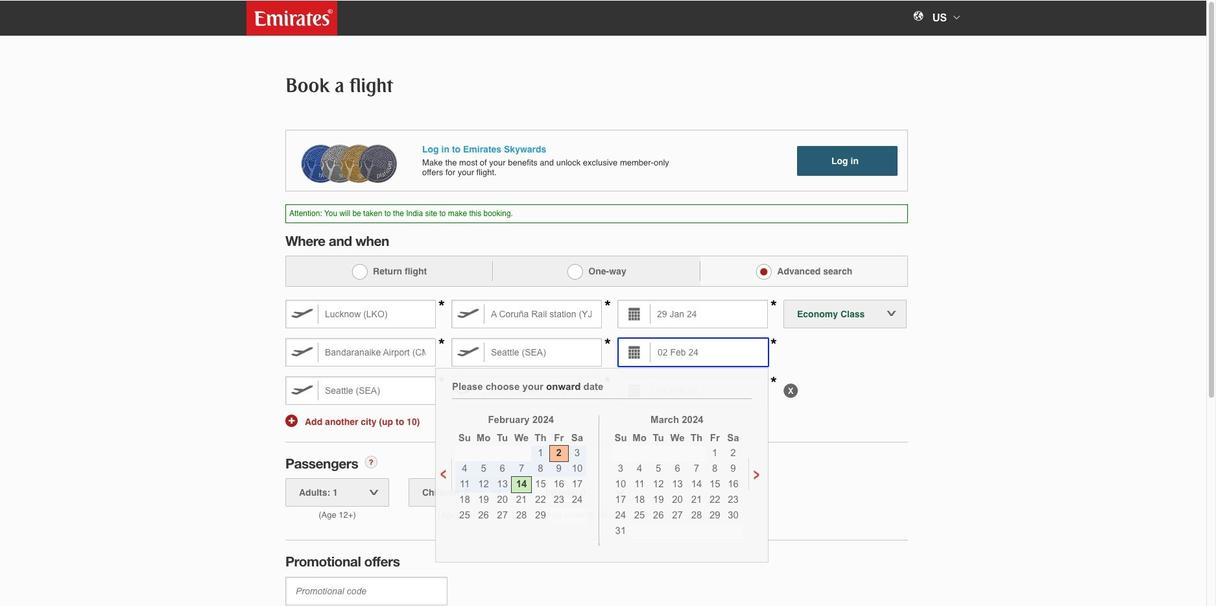 Task type: vqa. For each thing, say whether or not it's contained in the screenshot.
Arrival Airport text field the Departure Airport "text field"'s Departing text field
yes



Task type: describe. For each thing, give the bounding box(es) containing it.
required image for required icon for first departure airport text box from the top of the page
[[439, 338, 452, 344]]

emirates skywards membership tiers image
[[296, 140, 403, 191]]

Departing text field
[[618, 376, 768, 405]]

1 departure airport text field from the top
[[286, 338, 436, 367]]

required image for 2nd departure airport text box from the top of the page
[[605, 376, 618, 382]]

2 departure airport text field from the top
[[286, 376, 436, 405]]

2 grid from the left
[[612, 430, 743, 540]]

Departure Airport text field
[[286, 300, 436, 328]]

select the number of infants, under age 2, carried on lap. - selected: 0 image
[[532, 478, 636, 507]]

0 vertical spatial cell
[[550, 446, 568, 462]]

departing text field for required icon related to departure airport text field
[[618, 300, 768, 328]]

Promotional code text field
[[286, 577, 448, 605]]

Arrival Airport text field
[[452, 338, 602, 367]]

Arrival Airport text field
[[452, 300, 602, 328]]



Task type: locate. For each thing, give the bounding box(es) containing it.
1 grid from the left
[[456, 430, 587, 524]]

required image for required icon associated with 2nd departure airport text box from the top of the page
[[439, 376, 452, 382]]

grid
[[456, 430, 587, 524], [612, 430, 743, 540]]

required image
[[439, 300, 452, 306], [771, 300, 784, 306], [439, 338, 452, 344], [439, 376, 452, 382], [771, 376, 784, 382]]

cell up the select the number of infants, under age 2, carried on lap. - selected: 0 image
[[550, 446, 568, 462]]

1 horizontal spatial grid
[[612, 430, 743, 540]]

1 vertical spatial departing text field
[[619, 338, 769, 367]]

cell left the select the number of infants, under age 2, carried on lap. - selected: 0 image
[[512, 477, 532, 493]]

1 horizontal spatial cell
[[550, 446, 568, 462]]

0 vertical spatial departure airport text field
[[286, 338, 436, 367]]

Departure Airport text field
[[286, 338, 436, 367], [286, 376, 436, 405]]

row
[[456, 430, 587, 446], [612, 430, 743, 446], [456, 446, 587, 462], [612, 446, 743, 462], [456, 462, 587, 477], [612, 462, 743, 477], [456, 477, 587, 493], [612, 477, 743, 493], [456, 493, 587, 508], [612, 493, 743, 508], [456, 508, 587, 524], [612, 508, 743, 524]]

departing text field for required icon for first departure airport text box from the top of the page
[[619, 338, 769, 367]]

required image for first departure airport text box from the top of the page
[[605, 338, 618, 344]]

0 horizontal spatial grid
[[456, 430, 587, 524]]

0 vertical spatial departing text field
[[618, 300, 768, 328]]

required image for required icon related to departure airport text field
[[439, 300, 452, 306]]

0 horizontal spatial cell
[[512, 477, 532, 493]]

Departing text field
[[618, 300, 768, 328], [619, 338, 769, 367]]

required image
[[605, 300, 618, 306], [605, 338, 618, 344], [771, 338, 784, 344], [605, 376, 618, 382]]

1 vertical spatial departure airport text field
[[286, 376, 436, 405]]

None field
[[784, 300, 907, 328], [286, 478, 389, 507], [409, 478, 513, 507], [784, 300, 907, 328], [286, 478, 389, 507], [409, 478, 513, 507]]

cell
[[550, 446, 568, 462], [512, 477, 532, 493]]

required image for departure airport text field
[[605, 300, 618, 306]]

1 vertical spatial cell
[[512, 477, 532, 493]]



